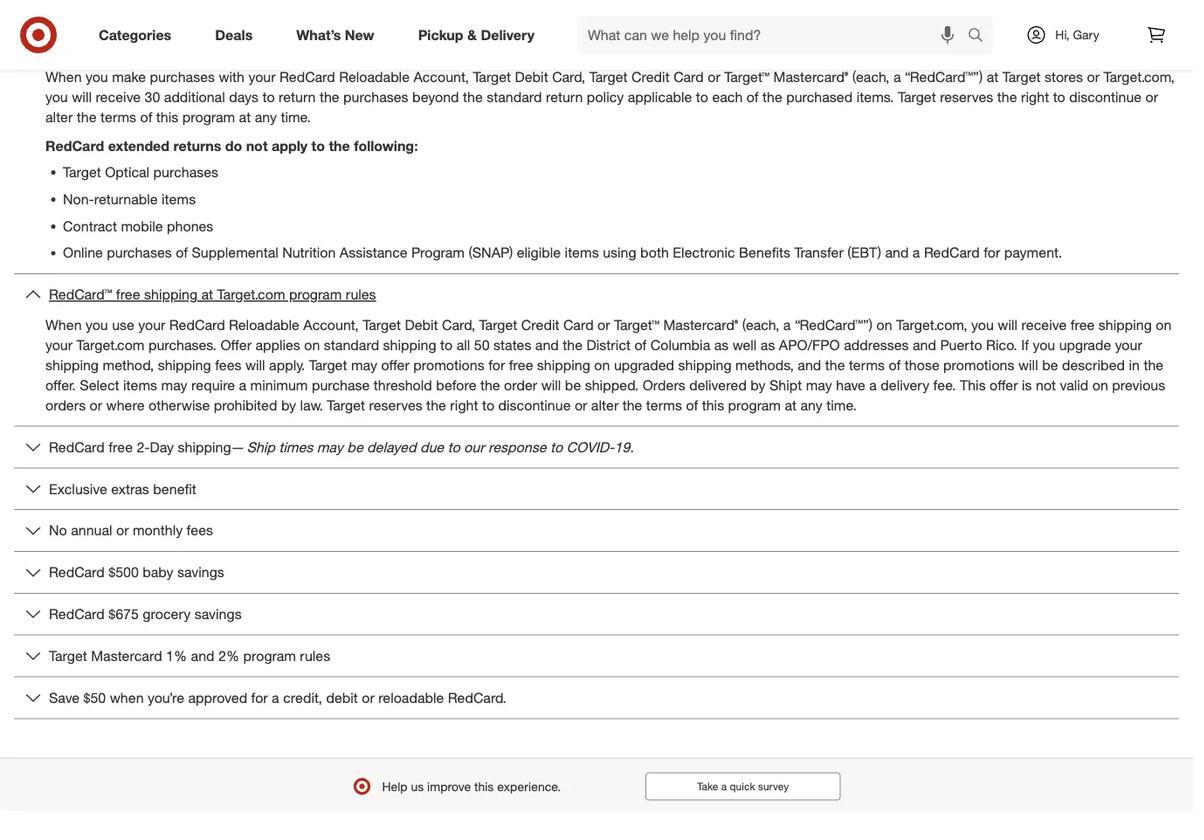 Task type: vqa. For each thing, say whether or not it's contained in the screenshot.
"Redcard™") inside 'When you make purchases with your RedCard Reloadable Account, Target Debit Card, Target Credit Card or Target™ Mastercard® (each, a "RedCard™") at Target stores or Target.com, you will receive 30 additional days to return the purchases beyond the standard return policy applicable to each of the purchased items. Target reserves the right to discontinue or alter the terms of this program at any time.'
yes



Task type: describe. For each thing, give the bounding box(es) containing it.
using
[[603, 244, 636, 261]]

redcard $500 baby savings
[[49, 564, 224, 581]]

policy
[[587, 89, 624, 106]]

0 vertical spatial be
[[1042, 357, 1058, 374]]

the down search button
[[997, 89, 1017, 106]]

days
[[229, 89, 259, 106]]

redcard inside when you use your redcard reloadable account, target debit card, target credit card or target™ mastercard® (each, a "redcard™") on target.com, you will receive free shipping on your target.com purchases. offer applies on standard shipping to all 50 states and the district of columbia as well as apo/fpo addresses and puerto rico. if you upgrade your shipping method, shipping fees will apply. target may offer promotions for free shipping on upgraded shipping methods, and the terms of those promotions will be described in the offer. select items may require a minimum purchase threshold before the order will be shipped. orders delivered by shipt may have a delivery fee. this offer is not valid on previous orders or where otherwise prohibited by law. target reserves the right to discontinue or alter the terms of this program at any time.
[[169, 317, 225, 334]]

of up delivery
[[889, 357, 901, 374]]

may right times
[[317, 438, 343, 455]]

fees inside when you use your redcard reloadable account, target debit card, target credit card or target™ mastercard® (each, a "redcard™") on target.com, you will receive free shipping on your target.com purchases. offer applies on standard shipping to all 50 states and the district of columbia as well as apo/fpo addresses and puerto rico. if you upgrade your shipping method, shipping fees will apply. target may offer promotions for free shipping on upgraded shipping methods, and the terms of those promotions will be described in the offer. select items may require a minimum purchase threshold before the order will be shipped. orders delivered by shipt may have a delivery fee. this offer is not valid on previous orders or where otherwise prohibited by law. target reserves the right to discontinue or alter the terms of this program at any time.
[[215, 357, 241, 374]]

what's new
[[296, 26, 374, 43]]

save $50 when you're approved for a credit, debit or reloadable redcard.
[[49, 689, 507, 706]]

this
[[960, 377, 986, 394]]

mastercard® inside when you use your redcard reloadable account, target debit card, target credit card or target™ mastercard® (each, a "redcard™") on target.com, you will receive free shipping on your target.com purchases. offer applies on standard shipping to all 50 states and the district of columbia as well as apo/fpo addresses and puerto rico. if you upgrade your shipping method, shipping fees will apply. target may offer promotions for free shipping on upgraded shipping methods, and the terms of those promotions will be described in the offer. select items may require a minimum purchase threshold before the order will be shipped. orders delivered by shipt may have a delivery fee. this offer is not valid on previous orders or where otherwise prohibited by law. target reserves the right to discontinue or alter the terms of this program at any time.
[[663, 317, 738, 334]]

the left following:
[[329, 138, 350, 155]]

save
[[49, 689, 80, 706]]

the up target optical purchases
[[77, 109, 97, 126]]

alter inside when you make purchases with your redcard reloadable account, target debit card, target credit card or target™ mastercard® (each, a "redcard™") at target stores or target.com, you will receive 30 additional days to return the purchases beyond the standard return policy applicable to each of the purchased items. target reserves the right to discontinue or alter the terms of this program at any time.
[[45, 109, 73, 126]]

target.com, inside when you use your redcard reloadable account, target debit card, target credit card or target™ mastercard® (each, a "redcard™") on target.com, you will receive free shipping on your target.com purchases. offer applies on standard shipping to all 50 states and the district of columbia as well as apo/fpo addresses and puerto rico. if you upgrade your shipping method, shipping fees will apply. target may offer promotions for free shipping on upgraded shipping methods, and the terms of those promotions will be described in the offer. select items may require a minimum purchase threshold before the order will be shipped. orders delivered by shipt may have a delivery fee. this offer is not valid on previous orders or where otherwise prohibited by law. target reserves the right to discontinue or alter the terms of this program at any time.
[[896, 317, 967, 334]]

to left all
[[440, 337, 453, 354]]

reserves inside when you make purchases with your redcard reloadable account, target debit card, target credit card or target™ mastercard® (each, a "redcard™") at target stores or target.com, you will receive 30 additional days to return the purchases beyond the standard return policy applicable to each of the purchased items. target reserves the right to discontinue or alter the terms of this program at any time.
[[940, 89, 993, 106]]

categories link
[[84, 16, 193, 54]]

card inside when you make purchases with your redcard reloadable account, target debit card, target credit card or target™ mastercard® (each, a "redcard™") at target stores or target.com, you will receive 30 additional days to return the purchases beyond the standard return policy applicable to each of the purchased items. target reserves the right to discontinue or alter the terms of this program at any time.
[[674, 69, 704, 86]]

survey
[[758, 780, 789, 793]]

1 promotions from the left
[[413, 357, 485, 374]]

target.com, inside when you make purchases with your redcard reloadable account, target debit card, target credit card or target™ mastercard® (each, a "redcard™") at target stores or target.com, you will receive 30 additional days to return the purchases beyond the standard return policy applicable to each of the purchased items. target reserves the right to discontinue or alter the terms of this program at any time.
[[1104, 69, 1175, 86]]

to down stores in the right of the page
[[1053, 89, 1065, 106]]

redcard™ extended returns program rules
[[49, 38, 314, 55]]

debit inside when you use your redcard reloadable account, target debit card, target credit card or target™ mastercard® (each, a "redcard™") on target.com, you will receive free shipping on your target.com purchases. offer applies on standard shipping to all 50 states and the district of columbia as well as apo/fpo addresses and puerto rico. if you upgrade your shipping method, shipping fees will apply. target may offer promotions for free shipping on upgraded shipping methods, and the terms of those promotions will be described in the offer. select items may require a minimum purchase threshold before the order will be shipped. orders delivered by shipt may have a delivery fee. this offer is not valid on previous orders or where otherwise prohibited by law. target reserves the right to discontinue or alter the terms of this program at any time.
[[405, 317, 438, 334]]

require
[[191, 377, 235, 394]]

and right (ebt)
[[885, 244, 909, 261]]

covid-
[[566, 438, 614, 455]]

hi,
[[1055, 27, 1070, 42]]

of down phones
[[176, 244, 188, 261]]

the right each
[[763, 89, 782, 106]]

items inside when you use your redcard reloadable account, target debit card, target credit card or target™ mastercard® (each, a "redcard™") on target.com, you will receive free shipping on your target.com purchases. offer applies on standard shipping to all 50 states and the district of columbia as well as apo/fpo addresses and puerto rico. if you upgrade your shipping method, shipping fees will apply. target may offer promotions for free shipping on upgraded shipping methods, and the terms of those promotions will be described in the offer. select items may require a minimum purchase threshold before the order will be shipped. orders delivered by shipt may have a delivery fee. this offer is not valid on previous orders or where otherwise prohibited by law. target reserves the right to discontinue or alter the terms of this program at any time.
[[123, 377, 157, 394]]

nutrition
[[282, 244, 336, 261]]

returnable
[[94, 190, 158, 207]]

redcard up exclusive
[[49, 438, 105, 455]]

pickup
[[418, 26, 463, 43]]

$50
[[83, 689, 106, 706]]

to right apply
[[311, 138, 325, 155]]

free left '2-'
[[109, 438, 133, 455]]

debit inside when you make purchases with your redcard reloadable account, target debit card, target credit card or target™ mastercard® (each, a "redcard™") at target stores or target.com, you will receive 30 additional days to return the purchases beyond the standard return policy applicable to each of the purchased items. target reserves the right to discontinue or alter the terms of this program at any time.
[[515, 69, 548, 86]]

contract mobile phones
[[63, 217, 213, 234]]

savings for redcard $500 baby savings
[[177, 564, 224, 581]]

credit inside when you use your redcard reloadable account, target debit card, target credit card or target™ mastercard® (each, a "redcard™") on target.com, you will receive free shipping on your target.com purchases. offer applies on standard shipping to all 50 states and the district of columbia as well as apo/fpo addresses and puerto rico. if you upgrade your shipping method, shipping fees will apply. target may offer promotions for free shipping on upgraded shipping methods, and the terms of those promotions will be described in the offer. select items may require a minimum purchase threshold before the order will be shipped. orders delivered by shipt may have a delivery fee. this offer is not valid on previous orders or where otherwise prohibited by law. target reserves the right to discontinue or alter the terms of this program at any time.
[[521, 317, 560, 334]]

exclusive extras benefit button
[[14, 468, 1179, 509]]

2 vertical spatial terms
[[646, 397, 682, 414]]

purchases up "additional"
[[150, 69, 215, 86]]

all
[[457, 337, 470, 354]]

1 vertical spatial be
[[565, 377, 581, 394]]

a inside 'dropdown button'
[[272, 689, 279, 706]]

on up 'apply.'
[[304, 337, 320, 354]]

the right beyond
[[463, 89, 483, 106]]

free inside dropdown button
[[116, 286, 140, 303]]

on down described at the top right of the page
[[1092, 377, 1108, 394]]

free up order
[[509, 357, 533, 374]]

the down before
[[426, 397, 446, 414]]

30
[[145, 89, 160, 106]]

credit inside when you make purchases with your redcard reloadable account, target debit card, target credit card or target™ mastercard® (each, a "redcard™") at target stores or target.com, you will receive 30 additional days to return the purchases beyond the standard return policy applicable to each of the purchased items. target reserves the right to discontinue or alter the terms of this program at any time.
[[631, 69, 670, 86]]

(each, inside when you make purchases with your redcard reloadable account, target debit card, target credit card or target™ mastercard® (each, a "redcard™") at target stores or target.com, you will receive 30 additional days to return the purchases beyond the standard return policy applicable to each of the purchased items. target reserves the right to discontinue or alter the terms of this program at any time.
[[852, 69, 890, 86]]

account, inside when you use your redcard reloadable account, target debit card, target credit card or target™ mastercard® (each, a "redcard™") on target.com, you will receive free shipping on your target.com purchases. offer applies on standard shipping to all 50 states and the district of columbia as well as apo/fpo addresses and puerto rico. if you upgrade your shipping method, shipping fees will apply. target may offer promotions for free shipping on upgraded shipping methods, and the terms of those promotions will be described in the offer. select items may require a minimum purchase threshold before the order will be shipped. orders delivered by shipt may have a delivery fee. this offer is not valid on previous orders or where otherwise prohibited by law. target reserves the right to discontinue or alter the terms of this program at any time.
[[303, 317, 359, 334]]

a up apo/fpo
[[783, 317, 791, 334]]

use
[[112, 317, 134, 334]]

will down offer
[[245, 357, 265, 374]]

pickup & delivery link
[[403, 16, 556, 54]]

when you use your redcard reloadable account, target debit card, target credit card or target™ mastercard® (each, a "redcard™") on target.com, you will receive free shipping on your target.com purchases. offer applies on standard shipping to all 50 states and the district of columbia as well as apo/fpo addresses and puerto rico. if you upgrade your shipping method, shipping fees will apply. target may offer promotions for free shipping on upgraded shipping methods, and the terms of those promotions will be described in the offer. select items may require a minimum purchase threshold before the order will be shipped. orders delivered by shipt may have a delivery fee. this offer is not valid on previous orders or where otherwise prohibited by law. target reserves the right to discontinue or alter the terms of this program at any time.
[[45, 317, 1172, 414]]

a right have
[[869, 377, 877, 394]]

do
[[225, 138, 242, 155]]

take a quick survey
[[697, 780, 789, 793]]

shipped.
[[585, 377, 639, 394]]

will inside when you make purchases with your redcard reloadable account, target debit card, target credit card or target™ mastercard® (each, a "redcard™") at target stores or target.com, you will receive 30 additional days to return the purchases beyond the standard return policy applicable to each of the purchased items. target reserves the right to discontinue or alter the terms of this program at any time.
[[72, 89, 92, 106]]

1 vertical spatial offer
[[990, 377, 1018, 394]]

will up rico.
[[998, 317, 1018, 334]]

19.
[[614, 438, 634, 455]]

electronic
[[673, 244, 735, 261]]

shipping up in
[[1099, 317, 1152, 334]]

any inside when you use your redcard reloadable account, target debit card, target credit card or target™ mastercard® (each, a "redcard™") on target.com, you will receive free shipping on your target.com purchases. offer applies on standard shipping to all 50 states and the district of columbia as well as apo/fpo addresses and puerto rico. if you upgrade your shipping method, shipping fees will apply. target may offer promotions for free shipping on upgraded shipping methods, and the terms of those promotions will be described in the offer. select items may require a minimum purchase threshold before the order will be shipped. orders delivered by shipt may have a delivery fee. this offer is not valid on previous orders or where otherwise prohibited by law. target reserves the right to discontinue or alter the terms of this program at any time.
[[801, 397, 823, 414]]

not inside when you use your redcard reloadable account, target debit card, target credit card or target™ mastercard® (each, a "redcard™") on target.com, you will receive free shipping on your target.com purchases. offer applies on standard shipping to all 50 states and the district of columbia as well as apo/fpo addresses and puerto rico. if you upgrade your shipping method, shipping fees will apply. target may offer promotions for free shipping on upgraded shipping methods, and the terms of those promotions will be described in the offer. select items may require a minimum purchase threshold before the order will be shipped. orders delivered by shipt may have a delivery fee. this offer is not valid on previous orders or where otherwise prohibited by law. target reserves the right to discontinue or alter the terms of this program at any time.
[[1036, 377, 1056, 394]]

our
[[464, 438, 484, 455]]

What can we help you find? suggestions appear below search field
[[577, 16, 972, 54]]

mobile
[[121, 217, 163, 234]]

purchased
[[786, 89, 853, 106]]

returns for program
[[179, 38, 223, 55]]

the left order
[[480, 377, 500, 394]]

and down apo/fpo
[[798, 357, 821, 374]]

a inside when you make purchases with your redcard reloadable account, target debit card, target credit card or target™ mastercard® (each, a "redcard™") at target stores or target.com, you will receive 30 additional days to return the purchases beyond the standard return policy applicable to each of the purchased items. target reserves the right to discontinue or alter the terms of this program at any time.
[[894, 69, 901, 86]]

purchases down redcard extended returns do not apply to the following:
[[153, 163, 218, 180]]

the up have
[[825, 357, 845, 374]]

discontinue inside when you use your redcard reloadable account, target debit card, target credit card or target™ mastercard® (each, a "redcard™") on target.com, you will receive free shipping on your target.com purchases. offer applies on standard shipping to all 50 states and the district of columbia as well as apo/fpo addresses and puerto rico. if you upgrade your shipping method, shipping fees will apply. target may offer promotions for free shipping on upgraded shipping methods, and the terms of those promotions will be described in the offer. select items may require a minimum purchase threshold before the order will be shipped. orders delivered by shipt may have a delivery fee. this offer is not valid on previous orders or where otherwise prohibited by law. target reserves the right to discontinue or alter the terms of this program at any time.
[[498, 397, 571, 414]]

extended for redcard
[[108, 138, 169, 155]]

target up purchase
[[309, 357, 347, 374]]

on up 'addresses'
[[877, 317, 892, 334]]

program inside when you use your redcard reloadable account, target debit card, target credit card or target™ mastercard® (each, a "redcard™") on target.com, you will receive free shipping on your target.com purchases. offer applies on standard shipping to all 50 states and the district of columbia as well as apo/fpo addresses and puerto rico. if you upgrade your shipping method, shipping fees will apply. target may offer promotions for free shipping on upgraded shipping methods, and the terms of those promotions will be described in the offer. select items may require a minimum purchase threshold before the order will be shipped. orders delivered by shipt may have a delivery fee. this offer is not valid on previous orders or where otherwise prohibited by law. target reserves the right to discontinue or alter the terms of this program at any time.
[[728, 397, 781, 414]]

or inside 'dropdown button'
[[362, 689, 374, 706]]

target up the policy
[[589, 69, 628, 86]]

exclusive extras benefit
[[49, 480, 196, 497]]

orders
[[45, 397, 86, 414]]

reserves inside when you use your redcard reloadable account, target debit card, target credit card or target™ mastercard® (each, a "redcard™") on target.com, you will receive free shipping on your target.com purchases. offer applies on standard shipping to all 50 states and the district of columbia as well as apo/fpo addresses and puerto rico. if you upgrade your shipping method, shipping fees will apply. target may offer promotions for free shipping on upgraded shipping methods, and the terms of those promotions will be described in the offer. select items may require a minimum purchase threshold before the order will be shipped. orders delivered by shipt may have a delivery fee. this offer is not valid on previous orders or where otherwise prohibited by law. target reserves the right to discontinue or alter the terms of this program at any time.
[[369, 397, 422, 414]]

and up those
[[913, 337, 936, 354]]

card, inside when you make purchases with your redcard reloadable account, target debit card, target credit card or target™ mastercard® (each, a "redcard™") at target stores or target.com, you will receive 30 additional days to return the purchases beyond the standard return policy applicable to each of the purchased items. target reserves the right to discontinue or alter the terms of this program at any time.
[[552, 69, 585, 86]]

redcard™ for redcard™ free shipping at target.com program rules
[[49, 286, 112, 303]]

pickup & delivery
[[418, 26, 535, 43]]

otherwise
[[148, 397, 210, 414]]

0 horizontal spatial not
[[246, 138, 268, 155]]

this inside when you make purchases with your redcard reloadable account, target debit card, target credit card or target™ mastercard® (each, a "redcard™") at target stores or target.com, you will receive 30 additional days to return the purchases beyond the standard return policy applicable to each of the purchased items. target reserves the right to discontinue or alter the terms of this program at any time.
[[156, 109, 178, 126]]

apo/fpo
[[779, 337, 840, 354]]

redcard™ free shipping at target.com program rules button
[[14, 274, 1179, 315]]

categories
[[99, 26, 171, 43]]

(snap)
[[469, 244, 513, 261]]

purchases down contract mobile phones
[[107, 244, 172, 261]]

reloadable inside when you make purchases with your redcard reloadable account, target debit card, target credit card or target™ mastercard® (each, a "redcard™") at target stores or target.com, you will receive 30 additional days to return the purchases beyond the standard return policy applicable to each of the purchased items. target reserves the right to discontinue or alter the terms of this program at any time.
[[339, 69, 410, 86]]

will right order
[[541, 377, 561, 394]]

1 vertical spatial terms
[[849, 357, 885, 374]]

and inside dropdown button
[[191, 647, 214, 664]]

program inside when you make purchases with your redcard reloadable account, target debit card, target credit card or target™ mastercard® (each, a "redcard™") at target stores or target.com, you will receive 30 additional days to return the purchases beyond the standard return policy applicable to each of the purchased items. target reserves the right to discontinue or alter the terms of this program at any time.
[[182, 109, 235, 126]]

on down district
[[594, 357, 610, 374]]

(each, inside when you use your redcard reloadable account, target debit card, target credit card or target™ mastercard® (each, a "redcard™") on target.com, you will receive free shipping on your target.com purchases. offer applies on standard shipping to all 50 states and the district of columbia as well as apo/fpo addresses and puerto rico. if you upgrade your shipping method, shipping fees will apply. target may offer promotions for free shipping on upgraded shipping methods, and the terms of those promotions will be described in the offer. select items may require a minimum purchase threshold before the order will be shipped. orders delivered by shipt may have a delivery fee. this offer is not valid on previous orders or where otherwise prohibited by law. target reserves the right to discontinue or alter the terms of this program at any time.
[[742, 317, 779, 334]]

applies
[[255, 337, 300, 354]]

shipping up delivered
[[678, 357, 732, 374]]

target.com inside 'redcard™ free shipping at target.com program rules' dropdown button
[[217, 286, 285, 303]]

redcard left $675
[[49, 606, 105, 623]]

may left have
[[806, 377, 832, 394]]

free up 'upgrade'
[[1071, 317, 1095, 334]]

benefit
[[153, 480, 196, 497]]

shipping up threshold
[[383, 337, 436, 354]]

any inside when you make purchases with your redcard reloadable account, target debit card, target credit card or target™ mastercard® (each, a "redcard™") at target stores or target.com, you will receive 30 additional days to return the purchases beyond the standard return policy applicable to each of the purchased items. target reserves the right to discontinue or alter the terms of this program at any time.
[[255, 109, 277, 126]]

following:
[[354, 138, 418, 155]]

previous
[[1112, 377, 1165, 394]]

at inside when you use your redcard reloadable account, target debit card, target credit card or target™ mastercard® (each, a "redcard™") on target.com, you will receive free shipping on your target.com purchases. offer applies on standard shipping to all 50 states and the district of columbia as well as apo/fpo addresses and puerto rico. if you upgrade your shipping method, shipping fees will apply. target may offer promotions for free shipping on upgraded shipping methods, and the terms of those promotions will be described in the offer. select items may require a minimum purchase threshold before the order will be shipped. orders delivered by shipt may have a delivery fee. this offer is not valid on previous orders or where otherwise prohibited by law. target reserves the right to discontinue or alter the terms of this program at any time.
[[785, 397, 797, 414]]

standard inside when you make purchases with your redcard reloadable account, target debit card, target credit card or target™ mastercard® (each, a "redcard™") at target stores or target.com, you will receive 30 additional days to return the purchases beyond the standard return policy applicable to each of the purchased items. target reserves the right to discontinue or alter the terms of this program at any time.
[[487, 89, 542, 106]]

2%
[[218, 647, 239, 664]]

target™ inside when you make purchases with your redcard reloadable account, target debit card, target credit card or target™ mastercard® (each, a "redcard™") at target stores or target.com, you will receive 30 additional days to return the purchases beyond the standard return policy applicable to each of the purchased items. target reserves the right to discontinue or alter the terms of this program at any time.
[[724, 69, 770, 86]]

1 return from the left
[[279, 89, 316, 106]]

items.
[[857, 89, 894, 106]]

target up non- at left
[[63, 163, 101, 180]]

search button
[[960, 16, 1002, 58]]

—
[[231, 438, 243, 455]]

the left district
[[563, 337, 583, 354]]

delivered
[[689, 377, 747, 394]]

redcard™ for redcard™ extended returns program rules
[[49, 38, 112, 55]]

redcard $675 grocery savings button
[[14, 594, 1179, 635]]

take a quick survey button
[[645, 772, 841, 800]]

0 horizontal spatial by
[[281, 397, 296, 414]]

of down 30
[[140, 109, 152, 126]]

delayed
[[367, 438, 416, 455]]

quick
[[730, 780, 755, 793]]

shipping inside dropdown button
[[144, 286, 197, 303]]

target left stores in the right of the page
[[1003, 69, 1041, 86]]

orders
[[643, 377, 685, 394]]

when
[[110, 689, 144, 706]]

alter inside when you use your redcard reloadable account, target debit card, target credit card or target™ mastercard® (each, a "redcard™") on target.com, you will receive free shipping on your target.com purchases. offer applies on standard shipping to all 50 states and the district of columbia as well as apo/fpo addresses and puerto rico. if you upgrade your shipping method, shipping fees will apply. target may offer promotions for free shipping on upgraded shipping methods, and the terms of those promotions will be described in the offer. select items may require a minimum purchase threshold before the order will be shipped. orders delivered by shipt may have a delivery fee. this offer is not valid on previous orders or where otherwise prohibited by law. target reserves the right to discontinue or alter the terms of this program at any time.
[[591, 397, 619, 414]]

hi, gary
[[1055, 27, 1099, 42]]

those
[[905, 357, 940, 374]]

shipt
[[769, 377, 802, 394]]

1%
[[166, 647, 187, 664]]

shipping up offer.
[[45, 357, 99, 374]]

program right "2%"
[[243, 647, 296, 664]]

of up upgraded at the right
[[635, 337, 647, 354]]

your right use
[[138, 317, 165, 334]]

on up previous at the right top of the page
[[1156, 317, 1172, 334]]

2 vertical spatial be
[[347, 438, 363, 455]]

exclusive
[[49, 480, 107, 497]]

target up the states
[[479, 317, 517, 334]]

your up in
[[1115, 337, 1142, 354]]

valid
[[1060, 377, 1089, 394]]

$675
[[109, 606, 139, 623]]

target down the pickup & delivery link
[[473, 69, 511, 86]]

redcard extended returns do not apply to the following:
[[45, 138, 418, 155]]

new
[[345, 26, 374, 43]]

program down nutrition
[[289, 286, 342, 303]]

in
[[1129, 357, 1140, 374]]

card, inside when you use your redcard reloadable account, target debit card, target credit card or target™ mastercard® (each, a "redcard™") on target.com, you will receive free shipping on your target.com purchases. offer applies on standard shipping to all 50 states and the district of columbia as well as apo/fpo addresses and puerto rico. if you upgrade your shipping method, shipping fees will apply. target may offer promotions for free shipping on upgraded shipping methods, and the terms of those promotions will be described in the offer. select items may require a minimum purchase threshold before the order will be shipped. orders delivered by shipt may have a delivery fee. this offer is not valid on previous orders or where otherwise prohibited by law. target reserves the right to discontinue or alter the terms of this program at any time.
[[442, 317, 475, 334]]

for inside when you use your redcard reloadable account, target debit card, target credit card or target™ mastercard® (each, a "redcard™") on target.com, you will receive free shipping on your target.com purchases. offer applies on standard shipping to all 50 states and the district of columbia as well as apo/fpo addresses and puerto rico. if you upgrade your shipping method, shipping fees will apply. target may offer promotions for free shipping on upgraded shipping methods, and the terms of those promotions will be described in the offer. select items may require a minimum purchase threshold before the order will be shipped. orders delivered by shipt may have a delivery fee. this offer is not valid on previous orders or where otherwise prohibited by law. target reserves the right to discontinue or alter the terms of this program at any time.
[[488, 357, 505, 374]]

what's
[[296, 26, 341, 43]]

redcard up non- at left
[[45, 138, 104, 155]]

may up purchase
[[351, 357, 377, 374]]

transfer
[[794, 244, 844, 261]]

savings for redcard $675 grocery savings
[[195, 606, 242, 623]]

to left the our
[[448, 438, 460, 455]]

redcard inside when you make purchases with your redcard reloadable account, target debit card, target credit card or target™ mastercard® (each, a "redcard™") at target stores or target.com, you will receive 30 additional days to return the purchases beyond the standard return policy applicable to each of the purchased items. target reserves the right to discontinue or alter the terms of this program at any time.
[[280, 69, 335, 86]]

target.com inside when you use your redcard reloadable account, target debit card, target credit card or target™ mastercard® (each, a "redcard™") on target.com, you will receive free shipping on your target.com purchases. offer applies on standard shipping to all 50 states and the district of columbia as well as apo/fpo addresses and puerto rico. if you upgrade your shipping method, shipping fees will apply. target may offer promotions for free shipping on upgraded shipping methods, and the terms of those promotions will be described in the offer. select items may require a minimum purchase threshold before the order will be shipped. orders delivered by shipt may have a delivery fee. this offer is not valid on previous orders or where otherwise prohibited by law. target reserves the right to discontinue or alter the terms of this program at any time.
[[76, 337, 145, 354]]

card inside when you use your redcard reloadable account, target debit card, target credit card or target™ mastercard® (each, a "redcard™") on target.com, you will receive free shipping on your target.com purchases. offer applies on standard shipping to all 50 states and the district of columbia as well as apo/fpo addresses and puerto rico. if you upgrade your shipping method, shipping fees will apply. target may offer promotions for free shipping on upgraded shipping methods, and the terms of those promotions will be described in the offer. select items may require a minimum purchase threshold before the order will be shipped. orders delivered by shipt may have a delivery fee. this offer is not valid on previous orders or where otherwise prohibited by law. target reserves the right to discontinue or alter the terms of this program at any time.
[[563, 317, 594, 334]]

upgraded
[[614, 357, 674, 374]]

redcard™ free shipping at target.com program rules
[[49, 286, 376, 303]]

shipping down the 'purchases.'
[[158, 357, 211, 374]]

stores
[[1045, 69, 1083, 86]]

the right in
[[1144, 357, 1164, 374]]

your up offer.
[[45, 337, 73, 354]]

rico.
[[986, 337, 1017, 354]]

may up otherwise
[[161, 377, 187, 394]]

credit,
[[283, 689, 322, 706]]

if
[[1021, 337, 1029, 354]]

this inside when you use your redcard reloadable account, target debit card, target credit card or target™ mastercard® (each, a "redcard™") on target.com, you will receive free shipping on your target.com purchases. offer applies on standard shipping to all 50 states and the district of columbia as well as apo/fpo addresses and puerto rico. if you upgrade your shipping method, shipping fees will apply. target may offer promotions for free shipping on upgraded shipping methods, and the terms of those promotions will be described in the offer. select items may require a minimum purchase threshold before the order will be shipped. orders delivered by shipt may have a delivery fee. this offer is not valid on previous orders or where otherwise prohibited by law. target reserves the right to discontinue or alter the terms of this program at any time.
[[702, 397, 724, 414]]

&
[[467, 26, 477, 43]]

make
[[112, 69, 146, 86]]

discontinue inside when you make purchases with your redcard reloadable account, target debit card, target credit card or target™ mastercard® (each, a "redcard™") at target stores or target.com, you will receive 30 additional days to return the purchases beyond the standard return policy applicable to each of the purchased items. target reserves the right to discontinue or alter the terms of this program at any time.
[[1069, 89, 1142, 106]]

each
[[712, 89, 743, 106]]



Task type: locate. For each thing, give the bounding box(es) containing it.
savings up "2%"
[[195, 606, 242, 623]]

redcard down annual at bottom left
[[49, 564, 105, 581]]

right inside when you use your redcard reloadable account, target debit card, target credit card or target™ mastercard® (each, a "redcard™") on target.com, you will receive free shipping on your target.com purchases. offer applies on standard shipping to all 50 states and the district of columbia as well as apo/fpo addresses and puerto rico. if you upgrade your shipping method, shipping fees will apply. target may offer promotions for free shipping on upgraded shipping methods, and the terms of those promotions will be described in the offer. select items may require a minimum purchase threshold before the order will be shipped. orders delivered by shipt may have a delivery fee. this offer is not valid on previous orders or where otherwise prohibited by law. target reserves the right to discontinue or alter the terms of this program at any time.
[[450, 397, 478, 414]]

columbia
[[651, 337, 710, 354]]

target.com down use
[[76, 337, 145, 354]]

no annual or monthly fees
[[49, 522, 213, 539]]

be left delayed
[[347, 438, 363, 455]]

1 horizontal spatial not
[[1036, 377, 1056, 394]]

rules up credit,
[[300, 647, 330, 664]]

payment.
[[1004, 244, 1062, 261]]

0 vertical spatial time.
[[281, 109, 311, 126]]

redcard $675 grocery savings
[[49, 606, 242, 623]]

program down shipt
[[728, 397, 781, 414]]

1 vertical spatial target™
[[614, 317, 659, 334]]

returns
[[179, 38, 223, 55], [173, 138, 221, 155]]

non-
[[63, 190, 94, 207]]

0 vertical spatial (each,
[[852, 69, 890, 86]]

discontinue down order
[[498, 397, 571, 414]]

card
[[674, 69, 704, 86], [563, 317, 594, 334]]

0 vertical spatial reserves
[[940, 89, 993, 106]]

threshold
[[374, 377, 432, 394]]

0 vertical spatial by
[[751, 377, 766, 394]]

promotions up before
[[413, 357, 485, 374]]

0 horizontal spatial target.com
[[76, 337, 145, 354]]

time. inside when you make purchases with your redcard reloadable account, target debit card, target credit card or target™ mastercard® (each, a "redcard™") at target stores or target.com, you will receive 30 additional days to return the purchases beyond the standard return policy applicable to each of the purchased items. target reserves the right to discontinue or alter the terms of this program at any time.
[[281, 109, 311, 126]]

1 vertical spatial rules
[[346, 286, 376, 303]]

1 horizontal spatial items
[[162, 190, 196, 207]]

1 horizontal spatial promotions
[[943, 357, 1015, 374]]

return left the policy
[[546, 89, 583, 106]]

a up prohibited
[[239, 377, 246, 394]]

target down purchase
[[327, 397, 365, 414]]

0 vertical spatial offer
[[381, 357, 410, 374]]

0 vertical spatial receive
[[96, 89, 141, 106]]

0 vertical spatial standard
[[487, 89, 542, 106]]

0 vertical spatial discontinue
[[1069, 89, 1142, 106]]

2 when from the top
[[45, 317, 82, 334]]

ship
[[247, 438, 275, 455]]

take
[[697, 780, 718, 793]]

1 horizontal spatial alter
[[591, 397, 619, 414]]

not right is
[[1036, 377, 1056, 394]]

0 vertical spatial fees
[[215, 357, 241, 374]]

2 horizontal spatial for
[[984, 244, 1000, 261]]

1 horizontal spatial right
[[1021, 89, 1049, 106]]

right down stores in the right of the page
[[1021, 89, 1049, 106]]

0 vertical spatial extended
[[116, 38, 175, 55]]

0 vertical spatial mastercard®
[[773, 69, 848, 86]]

1 horizontal spatial as
[[761, 337, 775, 354]]

debit down the delivery
[[515, 69, 548, 86]]

alter down 'shipped.'
[[591, 397, 619, 414]]

1 as from the left
[[714, 337, 729, 354]]

1 horizontal spatial mastercard®
[[773, 69, 848, 86]]

and right the states
[[535, 337, 559, 354]]

target up threshold
[[363, 317, 401, 334]]

have
[[836, 377, 865, 394]]

0 horizontal spatial any
[[255, 109, 277, 126]]

when for your
[[45, 317, 82, 334]]

0 horizontal spatial time.
[[281, 109, 311, 126]]

upgrade
[[1059, 337, 1111, 354]]

redcard free 2-day shipping — ship times may be delayed due to our response to covid-19.
[[49, 438, 634, 455]]

debit
[[326, 689, 358, 706]]

and
[[885, 244, 909, 261], [535, 337, 559, 354], [913, 337, 936, 354], [798, 357, 821, 374], [191, 647, 214, 664]]

1 redcard™ from the top
[[49, 38, 112, 55]]

the down 'shipped.'
[[622, 397, 642, 414]]

redcard™ inside the redcard™ extended returns program rules dropdown button
[[49, 38, 112, 55]]

standard
[[487, 89, 542, 106], [324, 337, 379, 354]]

1 vertical spatial "redcard™")
[[795, 317, 873, 334]]

target inside dropdown button
[[49, 647, 87, 664]]

reloadable down new
[[339, 69, 410, 86]]

reloadable inside when you use your redcard reloadable account, target debit card, target credit card or target™ mastercard® (each, a "redcard™") on target.com, you will receive free shipping on your target.com purchases. offer applies on standard shipping to all 50 states and the district of columbia as well as apo/fpo addresses and puerto rico. if you upgrade your shipping method, shipping fees will apply. target may offer promotions for free shipping on upgraded shipping methods, and the terms of those promotions will be described in the offer. select items may require a minimum purchase threshold before the order will be shipped. orders delivered by shipt may have a delivery fee. this offer is not valid on previous orders or where otherwise prohibited by law. target reserves the right to discontinue or alter the terms of this program at any time.
[[229, 317, 299, 334]]

card up applicable
[[674, 69, 704, 86]]

times
[[279, 438, 313, 455]]

terms inside when you make purchases with your redcard reloadable account, target debit card, target credit card or target™ mastercard® (each, a "redcard™") at target stores or target.com, you will receive 30 additional days to return the purchases beyond the standard return policy applicable to each of the purchased items. target reserves the right to discontinue or alter the terms of this program at any time.
[[100, 109, 136, 126]]

returns left do
[[173, 138, 221, 155]]

for
[[984, 244, 1000, 261], [488, 357, 505, 374], [251, 689, 268, 706]]

redcard™ inside 'redcard™ free shipping at target.com program rules' dropdown button
[[49, 286, 112, 303]]

shipping right day
[[178, 438, 231, 455]]

1 vertical spatial mastercard®
[[663, 317, 738, 334]]

1 horizontal spatial card,
[[552, 69, 585, 86]]

1 vertical spatial fees
[[187, 522, 213, 539]]

2 promotions from the left
[[943, 357, 1015, 374]]

0 horizontal spatial discontinue
[[498, 397, 571, 414]]

0 horizontal spatial promotions
[[413, 357, 485, 374]]

target.com down the 'supplemental'
[[217, 286, 285, 303]]

purchase
[[312, 377, 370, 394]]

0 horizontal spatial card,
[[442, 317, 475, 334]]

or
[[708, 69, 720, 86], [1087, 69, 1100, 86], [1146, 89, 1158, 106], [598, 317, 610, 334], [90, 397, 102, 414], [575, 397, 587, 414], [116, 522, 129, 539], [362, 689, 374, 706]]

2-
[[137, 438, 150, 455]]

non-returnable items
[[63, 190, 196, 207]]

reloadable
[[378, 689, 444, 706]]

purchases
[[150, 69, 215, 86], [343, 89, 408, 106], [153, 163, 218, 180], [107, 244, 172, 261]]

target.com, right stores in the right of the page
[[1104, 69, 1175, 86]]

(each, up well at the top right of page
[[742, 317, 779, 334]]

account, up 'apply.'
[[303, 317, 359, 334]]

items up phones
[[162, 190, 196, 207]]

0 vertical spatial any
[[255, 109, 277, 126]]

alter
[[45, 109, 73, 126], [591, 397, 619, 414]]

1 vertical spatial this
[[702, 397, 724, 414]]

your inside when you make purchases with your redcard reloadable account, target debit card, target credit card or target™ mastercard® (each, a "redcard™") at target stores or target.com, you will receive 30 additional days to return the purchases beyond the standard return policy applicable to each of the purchased items. target reserves the right to discontinue or alter the terms of this program at any time.
[[248, 69, 276, 86]]

0 horizontal spatial fees
[[187, 522, 213, 539]]

to
[[262, 89, 275, 106], [696, 89, 708, 106], [1053, 89, 1065, 106], [311, 138, 325, 155], [440, 337, 453, 354], [482, 397, 494, 414], [448, 438, 460, 455], [550, 438, 563, 455]]

1 vertical spatial receive
[[1022, 317, 1067, 334]]

1 horizontal spatial debit
[[515, 69, 548, 86]]

items left using
[[565, 244, 599, 261]]

redcard™ down online
[[49, 286, 112, 303]]

at inside 'redcard™ free shipping at target.com program rules' dropdown button
[[201, 286, 213, 303]]

day
[[150, 438, 174, 455]]

extended inside dropdown button
[[116, 38, 175, 55]]

1 vertical spatial by
[[281, 397, 296, 414]]

mastercard® up columbia
[[663, 317, 738, 334]]

alter up non- at left
[[45, 109, 73, 126]]

a inside button
[[721, 780, 727, 793]]

2 horizontal spatial items
[[565, 244, 599, 261]]

reloadable up "applies"
[[229, 317, 299, 334]]

at down search button
[[987, 69, 999, 86]]

target mastercard 1% and 2% program rules
[[49, 647, 330, 664]]

or inside dropdown button
[[116, 522, 129, 539]]

target™ inside when you use your redcard reloadable account, target debit card, target credit card or target™ mastercard® (each, a "redcard™") on target.com, you will receive free shipping on your target.com purchases. offer applies on standard shipping to all 50 states and the district of columbia as well as apo/fpo addresses and puerto rico. if you upgrade your shipping method, shipping fees will apply. target may offer promotions for free shipping on upgraded shipping methods, and the terms of those promotions will be described in the offer. select items may require a minimum purchase threshold before the order will be shipped. orders delivered by shipt may have a delivery fee. this offer is not valid on previous orders or where otherwise prohibited by law. target reserves the right to discontinue or alter the terms of this program at any time.
[[614, 317, 659, 334]]

and right 1%
[[191, 647, 214, 664]]

0 horizontal spatial return
[[279, 89, 316, 106]]

where
[[106, 397, 145, 414]]

savings inside 'redcard $675 grocery savings' dropdown button
[[195, 606, 242, 623]]

receive up if
[[1022, 317, 1067, 334]]

0 horizontal spatial target.com,
[[896, 317, 967, 334]]

savings inside redcard $500 baby savings dropdown button
[[177, 564, 224, 581]]

when left "make"
[[45, 69, 82, 86]]

target™ up district
[[614, 317, 659, 334]]

2 as from the left
[[761, 337, 775, 354]]

1 vertical spatial time.
[[826, 397, 857, 414]]

district
[[586, 337, 631, 354]]

standard inside when you use your redcard reloadable account, target debit card, target credit card or target™ mastercard® (each, a "redcard™") on target.com, you will receive free shipping on your target.com purchases. offer applies on standard shipping to all 50 states and the district of columbia as well as apo/fpo addresses and puerto rico. if you upgrade your shipping method, shipping fees will apply. target may offer promotions for free shipping on upgraded shipping methods, and the terms of those promotions will be described in the offer. select items may require a minimum purchase threshold before the order will be shipped. orders delivered by shipt may have a delivery fee. this offer is not valid on previous orders or where otherwise prohibited by law. target reserves the right to discontinue or alter the terms of this program at any time.
[[324, 337, 379, 354]]

1 vertical spatial account,
[[303, 317, 359, 334]]

reserves down search button
[[940, 89, 993, 106]]

promotions
[[413, 357, 485, 374], [943, 357, 1015, 374]]

returns inside dropdown button
[[179, 38, 223, 55]]

0 horizontal spatial terms
[[100, 109, 136, 126]]

be
[[1042, 357, 1058, 374], [565, 377, 581, 394], [347, 438, 363, 455]]

fees down offer
[[215, 357, 241, 374]]

for right approved
[[251, 689, 268, 706]]

no
[[49, 522, 67, 539]]

"redcard™") inside when you use your redcard reloadable account, target debit card, target credit card or target™ mastercard® (each, a "redcard™") on target.com, you will receive free shipping on your target.com purchases. offer applies on standard shipping to all 50 states and the district of columbia as well as apo/fpo addresses and puerto rico. if you upgrade your shipping method, shipping fees will apply. target may offer promotions for free shipping on upgraded shipping methods, and the terms of those promotions will be described in the offer. select items may require a minimum purchase threshold before the order will be shipped. orders delivered by shipt may have a delivery fee. this offer is not valid on previous orders or where otherwise prohibited by law. target reserves the right to discontinue or alter the terms of this program at any time.
[[795, 317, 873, 334]]

1 horizontal spatial account,
[[413, 69, 469, 86]]

when left use
[[45, 317, 82, 334]]

addresses
[[844, 337, 909, 354]]

1 horizontal spatial "redcard™")
[[905, 69, 983, 86]]

your up days
[[248, 69, 276, 86]]

2 redcard™ from the top
[[49, 286, 112, 303]]

0 vertical spatial for
[[984, 244, 1000, 261]]

0 vertical spatial redcard™
[[49, 38, 112, 55]]

by down 'methods,' on the top
[[751, 377, 766, 394]]

0 horizontal spatial as
[[714, 337, 729, 354]]

receive inside when you make purchases with your redcard reloadable account, target debit card, target credit card or target™ mastercard® (each, a "redcard™") at target stores or target.com, you will receive 30 additional days to return the purchases beyond the standard return policy applicable to each of the purchased items. target reserves the right to discontinue or alter the terms of this program at any time.
[[96, 89, 141, 106]]

1 horizontal spatial fees
[[215, 357, 241, 374]]

1 vertical spatial not
[[1036, 377, 1056, 394]]

0 horizontal spatial credit
[[521, 317, 560, 334]]

redcard up the 'purchases.'
[[169, 317, 225, 334]]

debit
[[515, 69, 548, 86], [405, 317, 438, 334]]

purchases.
[[148, 337, 217, 354]]

when inside when you make purchases with your redcard reloadable account, target debit card, target credit card or target™ mastercard® (each, a "redcard™") at target stores or target.com, you will receive 30 additional days to return the purchases beyond the standard return policy applicable to each of the purchased items. target reserves the right to discontinue or alter the terms of this program at any time.
[[45, 69, 82, 86]]

will left 30
[[72, 89, 92, 106]]

1 vertical spatial credit
[[521, 317, 560, 334]]

extended up target optical purchases
[[108, 138, 169, 155]]

1 vertical spatial reloadable
[[229, 317, 299, 334]]

"redcard™") inside when you make purchases with your redcard reloadable account, target debit card, target credit card or target™ mastercard® (each, a "redcard™") at target stores or target.com, you will receive 30 additional days to return the purchases beyond the standard return policy applicable to each of the purchased items. target reserves the right to discontinue or alter the terms of this program at any time.
[[905, 69, 983, 86]]

reloadable
[[339, 69, 410, 86], [229, 317, 299, 334]]

reserves down threshold
[[369, 397, 422, 414]]

1 horizontal spatial (each,
[[852, 69, 890, 86]]

prohibited
[[214, 397, 277, 414]]

0 vertical spatial "redcard™")
[[905, 69, 983, 86]]

when for will
[[45, 69, 82, 86]]

to left each
[[696, 89, 708, 106]]

at down shipt
[[785, 397, 797, 414]]

may
[[351, 357, 377, 374], [161, 377, 187, 394], [806, 377, 832, 394], [317, 438, 343, 455]]

time. inside when you use your redcard reloadable account, target debit card, target credit card or target™ mastercard® (each, a "redcard™") on target.com, you will receive free shipping on your target.com purchases. offer applies on standard shipping to all 50 states and the district of columbia as well as apo/fpo addresses and puerto rico. if you upgrade your shipping method, shipping fees will apply. target may offer promotions for free shipping on upgraded shipping methods, and the terms of those promotions will be described in the offer. select items may require a minimum purchase threshold before the order will be shipped. orders delivered by shipt may have a delivery fee. this offer is not valid on previous orders or where otherwise prohibited by law. target reserves the right to discontinue or alter the terms of this program at any time.
[[826, 397, 857, 414]]

1 horizontal spatial reloadable
[[339, 69, 410, 86]]

law.
[[300, 397, 323, 414]]

a right (ebt)
[[913, 244, 920, 261]]

0 vertical spatial reloadable
[[339, 69, 410, 86]]

1 horizontal spatial reserves
[[940, 89, 993, 106]]

receive inside when you use your redcard reloadable account, target debit card, target credit card or target™ mastercard® (each, a "redcard™") on target.com, you will receive free shipping on your target.com purchases. offer applies on standard shipping to all 50 states and the district of columbia as well as apo/fpo addresses and puerto rico. if you upgrade your shipping method, shipping fees will apply. target may offer promotions for free shipping on upgraded shipping methods, and the terms of those promotions will be described in the offer. select items may require a minimum purchase threshold before the order will be shipped. orders delivered by shipt may have a delivery fee. this offer is not valid on previous orders or where otherwise prohibited by law. target reserves the right to discontinue or alter the terms of this program at any time.
[[1022, 317, 1067, 334]]

card down 'redcard™ free shipping at target.com program rules' dropdown button at the top of page
[[563, 317, 594, 334]]

redcard left payment.
[[924, 244, 980, 261]]

"redcard™") down search button
[[905, 69, 983, 86]]

1 when from the top
[[45, 69, 82, 86]]

of down delivered
[[686, 397, 698, 414]]

search
[[960, 28, 1002, 45]]

1 horizontal spatial offer
[[990, 377, 1018, 394]]

to right days
[[262, 89, 275, 106]]

(each, up items.
[[852, 69, 890, 86]]

1 vertical spatial items
[[565, 244, 599, 261]]

well
[[733, 337, 757, 354]]

redcard
[[280, 69, 335, 86], [45, 138, 104, 155], [924, 244, 980, 261], [169, 317, 225, 334], [49, 438, 105, 455], [49, 564, 105, 581], [49, 606, 105, 623]]

2 return from the left
[[546, 89, 583, 106]]

before
[[436, 377, 476, 394]]

redcard $500 baby savings button
[[14, 552, 1179, 593]]

apply
[[272, 138, 308, 155]]

redcard down what's
[[280, 69, 335, 86]]

0 horizontal spatial reloadable
[[229, 317, 299, 334]]

mastercard® inside when you make purchases with your redcard reloadable account, target debit card, target credit card or target™ mastercard® (each, a "redcard™") at target stores or target.com, you will receive 30 additional days to return the purchases beyond the standard return policy applicable to each of the purchased items. target reserves the right to discontinue or alter the terms of this program at any time.
[[773, 69, 848, 86]]

response
[[488, 438, 546, 455]]

offer
[[221, 337, 252, 354]]

when inside when you use your redcard reloadable account, target debit card, target credit card or target™ mastercard® (each, a "redcard™") on target.com, you will receive free shipping on your target.com purchases. offer applies on standard shipping to all 50 states and the district of columbia as well as apo/fpo addresses and puerto rico. if you upgrade your shipping method, shipping fees will apply. target may offer promotions for free shipping on upgraded shipping methods, and the terms of those promotions will be described in the offer. select items may require a minimum purchase threshold before the order will be shipped. orders delivered by shipt may have a delivery fee. this offer is not valid on previous orders or where otherwise prohibited by law. target reserves the right to discontinue or alter the terms of this program at any time.
[[45, 317, 82, 334]]

a up items.
[[894, 69, 901, 86]]

delivery
[[881, 377, 930, 394]]

0 vertical spatial items
[[162, 190, 196, 207]]

0 horizontal spatial items
[[123, 377, 157, 394]]

0 vertical spatial rules
[[283, 38, 314, 55]]

deals
[[215, 26, 253, 43]]

rules for target mastercard 1% and 2% program rules
[[300, 647, 330, 664]]

1 horizontal spatial discontinue
[[1069, 89, 1142, 106]]

1 horizontal spatial by
[[751, 377, 766, 394]]

$500
[[109, 564, 139, 581]]

benefits
[[739, 244, 790, 261]]

1 vertical spatial target.com,
[[896, 317, 967, 334]]

1 horizontal spatial be
[[565, 377, 581, 394]]

0 vertical spatial alter
[[45, 109, 73, 126]]

1 vertical spatial alter
[[591, 397, 619, 414]]

mastercard® up purchased
[[773, 69, 848, 86]]

redcard™ up "make"
[[49, 38, 112, 55]]

0 vertical spatial terms
[[100, 109, 136, 126]]

1 vertical spatial any
[[801, 397, 823, 414]]

1 vertical spatial discontinue
[[498, 397, 571, 414]]

will up is
[[1018, 357, 1038, 374]]

eligible
[[517, 244, 561, 261]]

0 horizontal spatial account,
[[303, 317, 359, 334]]

monthly
[[133, 522, 183, 539]]

described
[[1062, 357, 1125, 374]]

delivery
[[481, 26, 535, 43]]

target
[[473, 69, 511, 86], [589, 69, 628, 86], [1003, 69, 1041, 86], [898, 89, 936, 106], [63, 163, 101, 180], [363, 317, 401, 334], [479, 317, 517, 334], [309, 357, 347, 374], [327, 397, 365, 414], [49, 647, 87, 664]]

returns for do
[[173, 138, 221, 155]]

standard down the delivery
[[487, 89, 542, 106]]

0 vertical spatial card,
[[552, 69, 585, 86]]

optical
[[105, 163, 149, 180]]

help us improve this experience.
[[382, 779, 561, 794]]

extended for redcard™
[[116, 38, 175, 55]]

to left "covid-" at the bottom of page
[[550, 438, 563, 455]]

improve
[[427, 779, 471, 794]]

annual
[[71, 522, 112, 539]]

1 vertical spatial card,
[[442, 317, 475, 334]]

0 vertical spatial account,
[[413, 69, 469, 86]]

free
[[116, 286, 140, 303], [1071, 317, 1095, 334], [509, 357, 533, 374], [109, 438, 133, 455]]

0 vertical spatial debit
[[515, 69, 548, 86]]

beyond
[[412, 89, 459, 106]]

what's new link
[[281, 16, 396, 54]]

contract
[[63, 217, 117, 234]]

target mastercard 1% and 2% program rules button
[[14, 636, 1179, 677]]

apply.
[[269, 357, 305, 374]]

at down the 'supplemental'
[[201, 286, 213, 303]]

0 vertical spatial savings
[[177, 564, 224, 581]]

target optical purchases
[[63, 163, 218, 180]]

1 horizontal spatial credit
[[631, 69, 670, 86]]

program
[[411, 244, 465, 261]]

of right each
[[747, 89, 759, 106]]

rules left new
[[283, 38, 314, 55]]

account, inside when you make purchases with your redcard reloadable account, target debit card, target credit card or target™ mastercard® (each, a "redcard™") at target stores or target.com, you will receive 30 additional days to return the purchases beyond the standard return policy applicable to each of the purchased items. target reserves the right to discontinue or alter the terms of this program at any time.
[[413, 69, 469, 86]]

for left payment.
[[984, 244, 1000, 261]]

1 horizontal spatial return
[[546, 89, 583, 106]]

2 vertical spatial for
[[251, 689, 268, 706]]

terms down 'addresses'
[[849, 357, 885, 374]]

0 vertical spatial target.com,
[[1104, 69, 1175, 86]]

1 vertical spatial standard
[[324, 337, 379, 354]]

online purchases of supplemental nutrition assistance program (snap) eligible items using both electronic benefits transfer (ebt) and a redcard for payment.
[[63, 244, 1062, 261]]

0 horizontal spatial be
[[347, 438, 363, 455]]

0 horizontal spatial target™
[[614, 317, 659, 334]]

rules down assistance
[[346, 286, 376, 303]]

is
[[1022, 377, 1032, 394]]

2 vertical spatial this
[[474, 779, 494, 794]]

0 horizontal spatial (each,
[[742, 317, 779, 334]]

deals link
[[200, 16, 274, 54]]

fee.
[[933, 377, 956, 394]]

for down 50
[[488, 357, 505, 374]]

for inside the save $50 when you're approved for a credit, debit or reloadable redcard. 'dropdown button'
[[251, 689, 268, 706]]

redcard™ extended returns program rules button
[[14, 26, 1179, 67]]

rules for redcard™ free shipping at target.com program rules
[[346, 286, 376, 303]]

0 horizontal spatial right
[[450, 397, 478, 414]]

2 horizontal spatial terms
[[849, 357, 885, 374]]

shipping up order
[[537, 357, 590, 374]]

1 horizontal spatial target™
[[724, 69, 770, 86]]

2 horizontal spatial this
[[702, 397, 724, 414]]

the down what's new
[[320, 89, 339, 106]]

1 vertical spatial card
[[563, 317, 594, 334]]

right inside when you make purchases with your redcard reloadable account, target debit card, target credit card or target™ mastercard® (each, a "redcard™") at target stores or target.com, you will receive 30 additional days to return the purchases beyond the standard return policy applicable to each of the purchased items. target reserves the right to discontinue or alter the terms of this program at any time.
[[1021, 89, 1049, 106]]

offer.
[[45, 377, 76, 394]]

1 vertical spatial extended
[[108, 138, 169, 155]]

fees inside dropdown button
[[187, 522, 213, 539]]

purchases up following:
[[343, 89, 408, 106]]

to up the our
[[482, 397, 494, 414]]

program up 'with'
[[227, 38, 279, 55]]

at down days
[[239, 109, 251, 126]]

target right items.
[[898, 89, 936, 106]]

this right improve
[[474, 779, 494, 794]]



